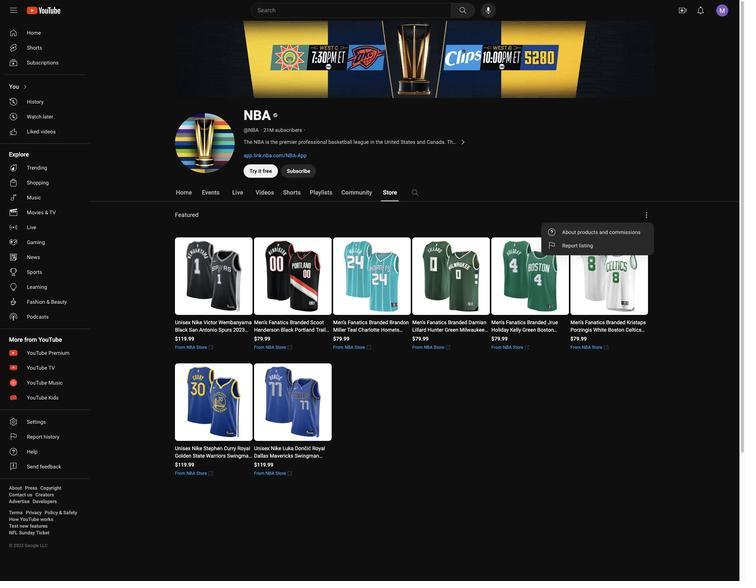 Task type: locate. For each thing, give the bounding box(es) containing it.
break down "hunter"
[[439, 335, 452, 341]]

report history link
[[4, 430, 81, 445], [4, 430, 81, 445]]

swingman down curry
[[227, 453, 251, 459]]

break
[[439, 335, 452, 341], [520, 335, 533, 341], [582, 335, 595, 341]]

tv right movies
[[49, 210, 56, 216]]

subscriptions link
[[4, 55, 81, 70], [4, 55, 81, 70]]

swingman inside unisex nike luka dončić royal dallas mavericks swingman jersey - icon edition size: small
[[295, 453, 319, 459]]

edition inside unisex nike luka dončić royal dallas mavericks swingman jersey - icon edition size: small
[[285, 461, 301, 467]]

men's up holiday
[[491, 320, 505, 326]]

fast down porzingis
[[571, 335, 581, 341]]

1 vertical spatial &
[[47, 299, 50, 305]]

fanatics
[[427, 320, 447, 326], [506, 320, 526, 326], [585, 320, 605, 326]]

branded up white
[[606, 320, 626, 326]]

small inside men's fanatics branded jrue holiday kelly green boston celtics fast break player jersey - icon edition size: small
[[532, 342, 545, 348]]

1 horizontal spatial unisex
[[254, 446, 270, 452]]

$119.99
[[175, 336, 194, 342], [175, 462, 194, 468], [254, 462, 273, 468]]

branded inside men's fanatics branded jrue holiday kelly green boston celtics fast break player jersey - icon edition size: small
[[527, 320, 546, 326]]

1 horizontal spatial small
[[532, 342, 545, 348]]

0 horizontal spatial shorts
[[27, 45, 42, 51]]

kelly
[[510, 327, 521, 333]]

1 nike from the left
[[192, 446, 202, 452]]

about for about products and commissions
[[562, 230, 576, 235]]

celtics inside men's fanatics branded kristaps porzingis white boston celtics fast break player jersey - association edition size: small
[[626, 327, 642, 333]]

list box containing about products and commissions
[[541, 223, 654, 256]]

nfl sunday ticket link
[[9, 530, 49, 537]]

1 vertical spatial about
[[9, 486, 22, 491]]

None search field
[[238, 3, 477, 18]]

nike inside unisex nike luka dončić royal dallas mavericks swingman jersey - icon edition size: small
[[271, 446, 281, 452]]

1 unisex from the left
[[175, 446, 191, 452]]

1 vertical spatial live
[[27, 225, 36, 231]]

green right "hunter"
[[445, 327, 458, 333]]

about inside about press copyright contact us creators advertise developers
[[9, 486, 22, 491]]

& right policy
[[59, 511, 62, 516]]

5 $79.99 from the left
[[571, 336, 587, 342]]

movies & tv
[[27, 210, 56, 216]]

break inside men's fanatics branded kristaps porzingis white boston celtics fast break player jersey - association edition size: small
[[582, 335, 595, 341]]

from
[[24, 337, 37, 344]]

you link
[[4, 79, 81, 94], [4, 79, 81, 94]]

1 vertical spatial music
[[48, 380, 63, 386]]

1 break from the left
[[439, 335, 452, 341]]

more from youtube
[[9, 337, 62, 344]]

youtube
[[39, 337, 62, 344], [27, 350, 47, 356], [27, 365, 47, 371], [27, 380, 47, 386], [27, 395, 47, 401], [20, 517, 39, 523]]

mavericks
[[270, 453, 294, 459]]

swingman
[[227, 453, 251, 459], [295, 453, 319, 459]]

youtube for music
[[27, 380, 47, 386]]

dončić
[[295, 446, 311, 452]]

&
[[45, 210, 48, 216], [47, 299, 50, 305], [59, 511, 62, 516]]

fanatics inside men's fanatics branded kristaps porzingis white boston celtics fast break player jersey - association edition size: small
[[585, 320, 605, 326]]

fanatics inside men's fanatics branded jrue holiday kelly green boston celtics fast break player jersey - icon edition size: small
[[506, 320, 526, 326]]

unisex up the golden
[[175, 446, 191, 452]]

curry
[[224, 446, 236, 452]]

1 horizontal spatial green
[[523, 327, 536, 333]]

youtube premium
[[27, 350, 70, 356]]

0 vertical spatial report
[[562, 243, 578, 249]]

2 horizontal spatial break
[[582, 335, 595, 341]]

men's inside men's fanatics branded jrue holiday kelly green boston celtics fast break player jersey - icon edition size: small
[[491, 320, 505, 326]]

size: down kelly
[[520, 342, 531, 348]]

and
[[599, 230, 608, 235]]

live link
[[4, 220, 81, 235], [4, 220, 81, 235]]

1 horizontal spatial celtics
[[626, 327, 642, 333]]

icon inside men's fanatics branded damian lillard hunter green milwaukee bucks fast break player jersey - icon edition
[[412, 342, 422, 348]]

1 horizontal spatial swingman
[[295, 453, 319, 459]]

Try it free text field
[[250, 168, 272, 174]]

jersey down the golden
[[175, 461, 190, 467]]

fanatics inside men's fanatics branded damian lillard hunter green milwaukee bucks fast break player jersey - icon edition
[[427, 320, 447, 326]]

& inside terms privacy policy & safety how youtube works test new features nfl sunday ticket
[[59, 511, 62, 516]]

1 horizontal spatial live
[[232, 189, 243, 196]]

0 horizontal spatial fanatics
[[427, 320, 447, 326]]

youtube for tv
[[27, 365, 47, 371]]

edition down mavericks
[[285, 461, 301, 467]]

tab list containing home
[[175, 184, 477, 202]]

men's for men's fanatics branded damian lillard hunter green milwaukee bucks fast break player jersey - icon edition
[[412, 320, 426, 326]]

men's for men's fanatics branded jrue holiday kelly green boston celtics fast break player jersey - icon edition size: small
[[491, 320, 505, 326]]

branded for milwaukee
[[448, 320, 467, 326]]

home up subscriptions
[[27, 30, 41, 36]]

0 horizontal spatial live
[[27, 225, 36, 231]]

green inside men's fanatics branded damian lillard hunter green milwaukee bucks fast break player jersey - icon edition
[[445, 327, 458, 333]]

gaming link
[[4, 235, 81, 250], [4, 235, 81, 250]]

Subscribe text field
[[287, 168, 310, 174]]

watch
[[27, 114, 42, 120]]

celtics down holiday
[[491, 335, 507, 341]]

youtube down youtube tv
[[27, 380, 47, 386]]

boston right white
[[608, 327, 625, 333]]

1 player from the left
[[454, 335, 468, 341]]

shorts
[[27, 45, 42, 51], [283, 189, 301, 196]]

from nba store
[[175, 345, 207, 350], [254, 345, 286, 350], [333, 345, 365, 350], [412, 345, 444, 350], [491, 345, 523, 350], [571, 345, 603, 350], [175, 471, 207, 477], [254, 471, 286, 477]]

1 fast from the left
[[428, 335, 438, 341]]

size:
[[520, 342, 531, 348], [617, 342, 628, 348], [302, 461, 313, 467]]

fast inside men's fanatics branded kristaps porzingis white boston celtics fast break player jersey - association edition size: small
[[571, 335, 581, 341]]

branded inside men's fanatics branded kristaps porzingis white boston celtics fast break player jersey - association edition size: small
[[606, 320, 626, 326]]

1 vertical spatial shorts
[[283, 189, 301, 196]]

youtube up test new features link
[[20, 517, 39, 523]]

jersey down 'jrue'
[[550, 335, 565, 341]]

tv down youtube premium
[[48, 365, 55, 371]]

fanatics up "hunter"
[[427, 320, 447, 326]]

about inside option
[[562, 230, 576, 235]]

icon down bucks
[[412, 342, 422, 348]]

2 break from the left
[[520, 335, 533, 341]]

jersey down milwaukee
[[469, 335, 485, 341]]

3 branded from the left
[[606, 320, 626, 326]]

icon
[[412, 342, 422, 348], [491, 342, 501, 348], [194, 461, 204, 467], [273, 461, 284, 467]]

unisex up 'dallas'
[[254, 446, 270, 452]]

player
[[454, 335, 468, 341], [534, 335, 549, 341], [596, 335, 611, 341]]

fast for hunter
[[428, 335, 438, 341]]

$79.99 for fast
[[571, 336, 587, 342]]

0 vertical spatial music
[[27, 195, 41, 201]]

green inside men's fanatics branded jrue holiday kelly green boston celtics fast break player jersey - icon edition size: small
[[523, 327, 536, 333]]

- inside men's fanatics branded kristaps porzingis white boston celtics fast break player jersey - association edition size: small
[[629, 335, 630, 341]]

1 vertical spatial celtics
[[491, 335, 507, 341]]

3 fanatics from the left
[[585, 320, 605, 326]]

1 ‧ from the left
[[260, 127, 262, 133]]

fanatics up white
[[585, 320, 605, 326]]

1 men's from the left
[[412, 320, 426, 326]]

about products and commissions option
[[541, 226, 654, 239]]

0 vertical spatial &
[[45, 210, 48, 216]]

creators
[[35, 493, 54, 498]]

report history
[[27, 434, 59, 440]]

shorts up subscriptions
[[27, 45, 42, 51]]

0 horizontal spatial branded
[[448, 320, 467, 326]]

report
[[562, 243, 578, 249], [27, 434, 42, 440]]

unisex for unisex nike luka dončić royal dallas mavericks swingman jersey - icon edition size: small
[[254, 446, 270, 452]]

branded for boston
[[527, 320, 546, 326]]

shorts inside tab list
[[283, 189, 301, 196]]

about up report listing on the top of the page
[[562, 230, 576, 235]]

2 horizontal spatial fanatics
[[585, 320, 605, 326]]

youtube inside terms privacy policy & safety how youtube works test new features nfl sunday ticket
[[20, 517, 39, 523]]

report listing element
[[562, 242, 641, 250]]

0 vertical spatial celtics
[[626, 327, 642, 333]]

unisex inside unisex nike luka dončić royal dallas mavericks swingman jersey - icon edition size: small
[[254, 446, 270, 452]]

3 fast from the left
[[571, 335, 581, 341]]

youtube tv link
[[4, 361, 81, 376], [4, 361, 81, 376]]

men's inside men's fanatics branded damian lillard hunter green milwaukee bucks fast break player jersey - icon edition
[[412, 320, 426, 326]]

royal inside unisex nike stephen curry royal golden state warriors swingman jersey - icon edition
[[238, 446, 250, 452]]

0 horizontal spatial home
[[27, 30, 41, 36]]

0 vertical spatial home
[[27, 30, 41, 36]]

2 horizontal spatial small
[[629, 342, 642, 348]]

3 men's from the left
[[571, 320, 584, 326]]

royal right curry
[[238, 446, 250, 452]]

celtics
[[626, 327, 642, 333], [491, 335, 507, 341]]

royal for dončić
[[312, 446, 325, 452]]

podcasts
[[27, 314, 49, 320]]

hunter
[[428, 327, 444, 333]]

men's
[[412, 320, 426, 326], [491, 320, 505, 326], [571, 320, 584, 326]]

fast inside men's fanatics branded damian lillard hunter green milwaukee bucks fast break player jersey - icon edition
[[428, 335, 438, 341]]

youtube up youtube music
[[27, 365, 47, 371]]

1 horizontal spatial ‧
[[304, 127, 305, 133]]

2 boston from the left
[[608, 327, 625, 333]]

sports link
[[4, 265, 81, 280], [4, 265, 81, 280]]

4 $79.99 from the left
[[491, 336, 508, 342]]

green right kelly
[[523, 327, 536, 333]]

lillard
[[412, 327, 426, 333]]

celtics inside men's fanatics branded jrue holiday kelly green boston celtics fast break player jersey - icon edition size: small
[[491, 335, 507, 341]]

player down milwaukee
[[454, 335, 468, 341]]

player inside men's fanatics branded jrue holiday kelly green boston celtics fast break player jersey - icon edition size: small
[[534, 335, 549, 341]]

0 vertical spatial live
[[232, 189, 243, 196]]

branded
[[448, 320, 467, 326], [527, 320, 546, 326], [606, 320, 626, 326]]

-
[[486, 335, 487, 341], [567, 335, 568, 341], [629, 335, 630, 341], [192, 461, 193, 467], [271, 461, 272, 467]]

0 horizontal spatial green
[[445, 327, 458, 333]]

edition down warriors
[[206, 461, 222, 467]]

branded for celtics
[[606, 320, 626, 326]]

2 fast from the left
[[509, 335, 519, 341]]

jersey inside unisex nike luka dončić royal dallas mavericks swingman jersey - icon edition size: small
[[254, 461, 269, 467]]

1 $79.99 from the left
[[254, 336, 270, 342]]

1 horizontal spatial home
[[176, 189, 192, 196]]

sunday
[[19, 531, 35, 536]]

1 horizontal spatial boston
[[608, 327, 625, 333]]

men's fanatics branded jrue holiday kelly green boston celtics fast break player jersey - icon edition size: small
[[491, 320, 568, 348]]

3 $79.99 from the left
[[412, 336, 429, 342]]

0 horizontal spatial fast
[[428, 335, 438, 341]]

1 horizontal spatial royal
[[312, 446, 325, 452]]

green
[[445, 327, 458, 333], [523, 327, 536, 333]]

fanatics for hunter
[[427, 320, 447, 326]]

0 horizontal spatial player
[[454, 335, 468, 341]]

size: down dončić
[[302, 461, 313, 467]]

1 horizontal spatial music
[[48, 380, 63, 386]]

app.link.nba.com/nba-app
[[244, 153, 307, 159]]

1 horizontal spatial branded
[[527, 320, 546, 326]]

0 horizontal spatial nike
[[192, 446, 202, 452]]

1 horizontal spatial fanatics
[[506, 320, 526, 326]]

edition down bucks
[[424, 342, 440, 348]]

2 horizontal spatial branded
[[606, 320, 626, 326]]

1 vertical spatial report
[[27, 434, 42, 440]]

‧ right subscribers
[[304, 127, 305, 133]]

youtube down more from youtube
[[27, 350, 47, 356]]

0 horizontal spatial about
[[9, 486, 22, 491]]

branded inside men's fanatics branded damian lillard hunter green milwaukee bucks fast break player jersey - icon edition
[[448, 320, 467, 326]]

settings link
[[4, 415, 81, 430], [4, 415, 81, 430]]

liked videos link
[[4, 124, 81, 139], [4, 124, 81, 139]]

2 horizontal spatial fast
[[571, 335, 581, 341]]

kristaps
[[627, 320, 646, 326]]

fanatics up kelly
[[506, 320, 526, 326]]

edition down white
[[599, 342, 615, 348]]

0 horizontal spatial celtics
[[491, 335, 507, 341]]

1 green from the left
[[445, 327, 458, 333]]

men's up porzingis
[[571, 320, 584, 326]]

holiday
[[491, 327, 509, 333]]

tab list
[[175, 184, 477, 202]]

1 horizontal spatial men's
[[491, 320, 505, 326]]

men's up lillard
[[412, 320, 426, 326]]

2 horizontal spatial men's
[[571, 320, 584, 326]]

‧ left 21m
[[260, 127, 262, 133]]

3 break from the left
[[582, 335, 595, 341]]

green for milwaukee
[[445, 327, 458, 333]]

0 horizontal spatial swingman
[[227, 453, 251, 459]]

1 royal from the left
[[238, 446, 250, 452]]

1 boston from the left
[[537, 327, 554, 333]]

gaming
[[27, 240, 45, 246]]

2 branded from the left
[[527, 320, 546, 326]]

live
[[232, 189, 243, 196], [27, 225, 36, 231]]

branded up milwaukee
[[448, 320, 467, 326]]

report left listing on the right top
[[562, 243, 578, 249]]

0 horizontal spatial ‧
[[260, 127, 262, 133]]

- inside men's fanatics branded jrue holiday kelly green boston celtics fast break player jersey - icon edition size: small
[[567, 335, 568, 341]]

about for about press copyright contact us creators advertise developers
[[9, 486, 22, 491]]

3 player from the left
[[596, 335, 611, 341]]

jersey down kristaps at the right bottom of the page
[[612, 335, 627, 341]]

featured
[[175, 212, 199, 219]]

list box
[[541, 223, 654, 256]]

1 horizontal spatial player
[[534, 335, 549, 341]]

0 vertical spatial about
[[562, 230, 576, 235]]

celtics down kristaps at the right bottom of the page
[[626, 327, 642, 333]]

settings
[[27, 419, 46, 425]]

damian
[[469, 320, 487, 326]]

royal right dončić
[[312, 446, 325, 452]]

break up association
[[582, 335, 595, 341]]

2 fanatics from the left
[[506, 320, 526, 326]]

size: down kristaps at the right bottom of the page
[[617, 342, 628, 348]]

fast inside men's fanatics branded jrue holiday kelly green boston celtics fast break player jersey - icon edition size: small
[[509, 335, 519, 341]]

break inside men's fanatics branded jrue holiday kelly green boston celtics fast break player jersey - icon edition size: small
[[520, 335, 533, 341]]

report down settings
[[27, 434, 42, 440]]

2 swingman from the left
[[295, 453, 319, 459]]

icon down mavericks
[[273, 461, 284, 467]]

1 vertical spatial home
[[176, 189, 192, 196]]

2 vertical spatial &
[[59, 511, 62, 516]]

fanatics for white
[[585, 320, 605, 326]]

nike for state
[[192, 446, 202, 452]]

branded left 'jrue'
[[527, 320, 546, 326]]

edition down kelly
[[503, 342, 519, 348]]

report inside option
[[562, 243, 578, 249]]

swingman down dončić
[[295, 453, 319, 459]]

luka
[[283, 446, 294, 452]]

about products and commissions
[[562, 230, 641, 235]]

0 horizontal spatial small
[[314, 461, 327, 467]]

break down kelly
[[520, 335, 533, 341]]

0 horizontal spatial size:
[[302, 461, 313, 467]]

fast down "hunter"
[[428, 335, 438, 341]]

2 men's from the left
[[491, 320, 505, 326]]

2 unisex from the left
[[254, 446, 270, 452]]

0 horizontal spatial men's
[[412, 320, 426, 326]]

21m
[[263, 127, 274, 133]]

jersey inside men's fanatics branded jrue holiday kelly green boston celtics fast break player jersey - icon edition size: small
[[550, 335, 565, 341]]

boston inside men's fanatics branded jrue holiday kelly green boston celtics fast break player jersey - icon edition size: small
[[537, 327, 554, 333]]

music link
[[4, 190, 81, 205], [4, 190, 81, 205]]

1 horizontal spatial report
[[562, 243, 578, 249]]

report listing option
[[541, 239, 654, 253]]

size: inside men's fanatics branded jrue holiday kelly green boston celtics fast break player jersey - icon edition size: small
[[520, 342, 531, 348]]

1 horizontal spatial shorts
[[283, 189, 301, 196]]

player down 'jrue'
[[534, 335, 549, 341]]

icon inside unisex nike stephen curry royal golden state warriors swingman jersey - icon edition
[[194, 461, 204, 467]]

player inside men's fanatics branded damian lillard hunter green milwaukee bucks fast break player jersey - icon edition
[[454, 335, 468, 341]]

2 nike from the left
[[271, 446, 281, 452]]

0 horizontal spatial boston
[[537, 327, 554, 333]]

2 player from the left
[[534, 335, 549, 341]]

unisex inside unisex nike stephen curry royal golden state warriors swingman jersey - icon edition
[[175, 446, 191, 452]]

icon down state
[[194, 461, 204, 467]]

music up the kids
[[48, 380, 63, 386]]

press link
[[25, 486, 37, 492]]

music up movies
[[27, 195, 41, 201]]

advertise link
[[9, 499, 30, 506]]

free
[[263, 168, 272, 174]]

watch later link
[[4, 109, 81, 124], [4, 109, 81, 124]]

& left beauty
[[47, 299, 50, 305]]

break inside men's fanatics branded damian lillard hunter green milwaukee bucks fast break player jersey - icon edition
[[439, 335, 452, 341]]

features
[[30, 524, 48, 530]]

live down movies
[[27, 225, 36, 231]]

1 horizontal spatial fast
[[509, 335, 519, 341]]

home up featured
[[176, 189, 192, 196]]

unisex
[[175, 446, 191, 452], [254, 446, 270, 452]]

fashion & beauty link
[[4, 295, 81, 310], [4, 295, 81, 310]]

1 fanatics from the left
[[427, 320, 447, 326]]

1 horizontal spatial about
[[562, 230, 576, 235]]

men's inside men's fanatics branded kristaps porzingis white boston celtics fast break player jersey - association edition size: small
[[571, 320, 584, 326]]

0 horizontal spatial music
[[27, 195, 41, 201]]

1 horizontal spatial break
[[520, 335, 533, 341]]

1 branded from the left
[[448, 320, 467, 326]]

1 horizontal spatial nike
[[271, 446, 281, 452]]

youtube left the kids
[[27, 395, 47, 401]]

player down white
[[596, 335, 611, 341]]

royal inside unisex nike luka dončić royal dallas mavericks swingman jersey - icon edition size: small
[[312, 446, 325, 452]]

fast down kelly
[[509, 335, 519, 341]]

trending link
[[4, 160, 81, 175], [4, 160, 81, 175]]

1 horizontal spatial size:
[[520, 342, 531, 348]]

2 horizontal spatial size:
[[617, 342, 628, 348]]

live right events
[[232, 189, 243, 196]]

nike up state
[[192, 446, 202, 452]]

nike up mavericks
[[271, 446, 281, 452]]

association
[[571, 342, 598, 348]]

home
[[27, 30, 41, 36], [176, 189, 192, 196]]

about up contact
[[9, 486, 22, 491]]

icon down holiday
[[491, 342, 501, 348]]

& right movies
[[45, 210, 48, 216]]

0 horizontal spatial unisex
[[175, 446, 191, 452]]

boston down 'jrue'
[[537, 327, 554, 333]]

1 swingman from the left
[[227, 453, 251, 459]]

news
[[27, 255, 40, 260]]

from
[[175, 345, 185, 350], [254, 345, 265, 350], [333, 345, 344, 350], [412, 345, 423, 350], [491, 345, 502, 350], [571, 345, 581, 350], [175, 471, 185, 477], [254, 471, 265, 477]]

2 $79.99 from the left
[[333, 336, 350, 342]]

shorts down the subscribe on the top of the page
[[283, 189, 301, 196]]

0 horizontal spatial royal
[[238, 446, 250, 452]]

nike inside unisex nike stephen curry royal golden state warriors swingman jersey - icon edition
[[192, 446, 202, 452]]

2 green from the left
[[523, 327, 536, 333]]

small inside men's fanatics branded kristaps porzingis white boston celtics fast break player jersey - association edition size: small
[[629, 342, 642, 348]]

2 horizontal spatial player
[[596, 335, 611, 341]]

subscribe
[[287, 168, 310, 174]]

2 royal from the left
[[312, 446, 325, 452]]

0 horizontal spatial break
[[439, 335, 452, 341]]

later
[[43, 114, 53, 120]]

0 horizontal spatial report
[[27, 434, 42, 440]]

break for kelly
[[520, 335, 533, 341]]

jersey down 'dallas'
[[254, 461, 269, 467]]

nike
[[192, 446, 202, 452], [271, 446, 281, 452]]

$79.99
[[254, 336, 270, 342], [333, 336, 350, 342], [412, 336, 429, 342], [491, 336, 508, 342], [571, 336, 587, 342]]



Task type: describe. For each thing, give the bounding box(es) containing it.
about link
[[9, 486, 22, 492]]

$79.99 for bucks
[[412, 336, 429, 342]]

player for milwaukee
[[454, 335, 468, 341]]

unisex nike stephen curry royal golden state warriors swingman jersey - icon edition
[[175, 446, 251, 467]]

21 million subscribers element
[[263, 127, 302, 133]]

terms
[[9, 511, 23, 516]]

green for boston
[[523, 327, 536, 333]]

test
[[9, 524, 18, 530]]

send
[[27, 464, 39, 470]]

jersey inside unisex nike stephen curry royal golden state warriors swingman jersey - icon edition
[[175, 461, 190, 467]]

- inside men's fanatics branded damian lillard hunter green milwaukee bucks fast break player jersey - icon edition
[[486, 335, 487, 341]]

icon inside men's fanatics branded jrue holiday kelly green boston celtics fast break player jersey - icon edition size: small
[[491, 342, 501, 348]]

safety
[[63, 511, 77, 516]]

developers
[[33, 499, 57, 505]]

community
[[341, 189, 372, 196]]

men's for men's fanatics branded kristaps porzingis white boston celtics fast break player jersey - association edition size: small
[[571, 320, 584, 326]]

icon inside unisex nike luka dončić royal dallas mavericks swingman jersey - icon edition size: small
[[273, 461, 284, 467]]

videos
[[41, 129, 56, 135]]

©
[[9, 544, 12, 549]]

it
[[258, 168, 261, 174]]

videos
[[256, 189, 274, 196]]

works
[[40, 517, 53, 523]]

press
[[25, 486, 37, 491]]

porzingis
[[571, 327, 592, 333]]

2023
[[14, 544, 24, 549]]

edition inside men's fanatics branded jrue holiday kelly green boston celtics fast break player jersey - icon edition size: small
[[503, 342, 519, 348]]

youtube kids
[[27, 395, 59, 401]]

fast for kelly
[[509, 335, 519, 341]]

policy & safety link
[[45, 510, 77, 517]]

report for report history
[[27, 434, 42, 440]]

player inside men's fanatics branded kristaps porzingis white boston celtics fast break player jersey - association edition size: small
[[596, 335, 611, 341]]

llc
[[40, 544, 48, 549]]

featured button
[[175, 211, 199, 219]]

- inside unisex nike luka dončić royal dallas mavericks swingman jersey - icon edition size: small
[[271, 461, 272, 467]]

@nba ‧ 21m subscribers ‧
[[244, 127, 305, 133]]

ticket
[[36, 531, 49, 536]]

privacy link
[[26, 510, 42, 517]]

boston inside men's fanatics branded kristaps porzingis white boston celtics fast break player jersey - association edition size: small
[[608, 327, 625, 333]]

kids
[[48, 395, 59, 401]]

terms link
[[9, 510, 23, 517]]

us
[[27, 493, 32, 498]]

jersey inside men's fanatics branded kristaps porzingis white boston celtics fast break player jersey - association edition size: small
[[612, 335, 627, 341]]

premium
[[48, 350, 70, 356]]

white
[[594, 327, 607, 333]]

subscribers
[[275, 127, 302, 133]]

& for tv
[[45, 210, 48, 216]]

new
[[20, 524, 29, 530]]

test new features link
[[9, 524, 48, 530]]

how
[[9, 517, 19, 523]]

app.link.nba.com/nba-
[[244, 153, 298, 159]]

contact us link
[[9, 492, 32, 499]]

© 2023 google llc
[[9, 544, 48, 549]]

movies
[[27, 210, 44, 216]]

edition inside unisex nike stephen curry royal golden state warriors swingman jersey - icon edition
[[206, 461, 222, 467]]

youtube for kids
[[27, 395, 47, 401]]

royal for curry
[[238, 446, 250, 452]]

history
[[44, 434, 59, 440]]

@nba
[[244, 127, 259, 133]]

advertise
[[9, 499, 30, 505]]

policy
[[45, 511, 58, 516]]

nba main content
[[90, 21, 740, 582]]

2 ‧ from the left
[[304, 127, 305, 133]]

dallas
[[254, 453, 268, 459]]

liked videos
[[27, 129, 56, 135]]

$79.99 for celtics
[[491, 336, 508, 342]]

beauty
[[51, 299, 67, 305]]

subscribe button
[[281, 165, 316, 178]]

0 vertical spatial shorts
[[27, 45, 42, 51]]

how youtube works link
[[9, 517, 53, 524]]

nfl
[[9, 531, 18, 536]]

commissions
[[609, 230, 641, 235]]

history
[[27, 99, 43, 105]]

stephen
[[204, 446, 223, 452]]

size: inside unisex nike luka dončić royal dallas mavericks swingman jersey - icon edition size: small
[[302, 461, 313, 467]]

about products and commissions element
[[562, 229, 641, 236]]

google
[[25, 544, 39, 549]]

youtube up youtube premium
[[39, 337, 62, 344]]

try it free button
[[244, 165, 278, 178]]

$119.99 for unisex nike stephen curry royal golden state warriors swingman jersey - icon edition
[[175, 462, 194, 468]]

avatar image image
[[716, 4, 728, 16]]

listing
[[579, 243, 593, 249]]

- inside unisex nike stephen curry royal golden state warriors swingman jersey - icon edition
[[192, 461, 193, 467]]

bucks
[[412, 335, 427, 341]]

edition inside men's fanatics branded kristaps porzingis white boston celtics fast break player jersey - association edition size: small
[[599, 342, 615, 348]]

men's fanatics branded kristaps porzingis white boston celtics fast break player jersey - association edition size: small
[[571, 320, 646, 348]]

explore
[[9, 151, 29, 158]]

small inside unisex nike luka dončić royal dallas mavericks swingman jersey - icon edition size: small
[[314, 461, 327, 467]]

player for boston
[[534, 335, 549, 341]]

send feedback
[[27, 464, 61, 470]]

jersey inside men's fanatics branded damian lillard hunter green milwaukee bucks fast break player jersey - icon edition
[[469, 335, 485, 341]]

break for hunter
[[439, 335, 452, 341]]

contact
[[9, 493, 26, 498]]

products
[[578, 230, 598, 235]]

home inside the nba main content
[[176, 189, 192, 196]]

fashion
[[27, 299, 45, 305]]

copyright link
[[40, 486, 61, 492]]

app
[[298, 153, 307, 159]]

1 vertical spatial tv
[[48, 365, 55, 371]]

edition inside men's fanatics branded damian lillard hunter green milwaukee bucks fast break player jersey - icon edition
[[424, 342, 440, 348]]

developers link
[[33, 499, 57, 506]]

size: inside men's fanatics branded kristaps porzingis white boston celtics fast break player jersey - association edition size: small
[[617, 342, 628, 348]]

try it free
[[250, 168, 272, 174]]

terms privacy policy & safety how youtube works test new features nfl sunday ticket
[[9, 511, 77, 536]]

fashion & beauty
[[27, 299, 67, 305]]

about press copyright contact us creators advertise developers
[[9, 486, 61, 505]]

swingman inside unisex nike stephen curry royal golden state warriors swingman jersey - icon edition
[[227, 453, 251, 459]]

youtube tv
[[27, 365, 55, 371]]

tab list inside the nba main content
[[175, 184, 477, 202]]

0 vertical spatial tv
[[49, 210, 56, 216]]

live inside tab list
[[232, 189, 243, 196]]

about products and commissions link
[[541, 226, 654, 239]]

events
[[202, 189, 220, 196]]

fanatics for kelly
[[506, 320, 526, 326]]

playlists
[[310, 189, 333, 196]]

report for report listing
[[562, 243, 578, 249]]

nike for mavericks
[[271, 446, 281, 452]]

creators link
[[35, 492, 54, 499]]

Search text field
[[257, 6, 450, 15]]

golden
[[175, 453, 191, 459]]

privacy
[[26, 511, 42, 516]]

youtube for premium
[[27, 350, 47, 356]]

unisex for unisex nike stephen curry royal golden state warriors swingman jersey - icon edition
[[175, 446, 191, 452]]

help
[[27, 449, 38, 455]]

$119.99 for unisex nike luka dončić royal dallas mavericks swingman jersey - icon edition size: small
[[254, 462, 273, 468]]

app.link.nba.com/nba-app link
[[244, 153, 307, 159]]

& for beauty
[[47, 299, 50, 305]]

copyright
[[40, 486, 61, 491]]



Task type: vqa. For each thing, say whether or not it's contained in the screenshot.
Green for Boston
yes



